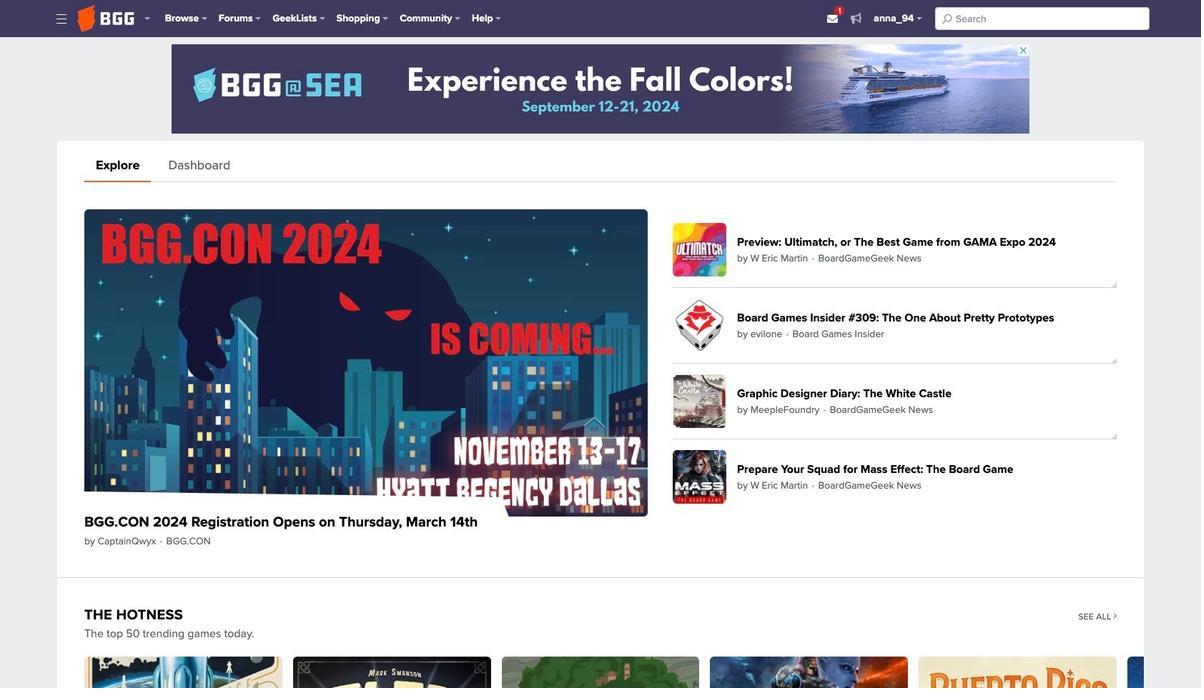 Task type: describe. For each thing, give the bounding box(es) containing it.
graphic designer diary: the white castle secondary thumbnail image
[[673, 375, 726, 428]]

preview: ultimatch, or the best game from gama expo 2024 secondary thumbnail image
[[673, 223, 726, 277]]

earthborne rangers artwork image
[[502, 657, 699, 688]]

Search search field
[[935, 7, 1150, 30]]

star wars: unlimited – spark of rebellion artwork image
[[1127, 657, 1201, 688]]

board games insider #309: the one about pretty prototypes secondary thumbnail image
[[673, 299, 726, 353]]

mass effect: the board game – priority: hagalaz artwork image
[[710, 657, 908, 688]]

chevron right image
[[1113, 613, 1117, 619]]

bgg.con 2024 registration opens on thursday, march 14th primary thumbnail image
[[84, 209, 648, 517]]



Task type: locate. For each thing, give the bounding box(es) containing it.
fled artwork image
[[293, 657, 491, 688]]

prepare your squad for mass effect: the board game secondary thumbnail image
[[673, 451, 726, 504]]

bullhorn image
[[851, 13, 862, 23]]

envelope image
[[827, 13, 838, 24]]

boardgame geek logo image
[[77, 5, 134, 32]]

magnifying glass image
[[942, 14, 952, 24]]

galactic cruise artwork image
[[84, 657, 282, 688]]

advertisement element
[[172, 44, 1029, 134]]

puerto rico 1897: special edition artwork image
[[919, 657, 1117, 688]]



Task type: vqa. For each thing, say whether or not it's contained in the screenshot.
'ISS Vanguard Artwork' image
no



